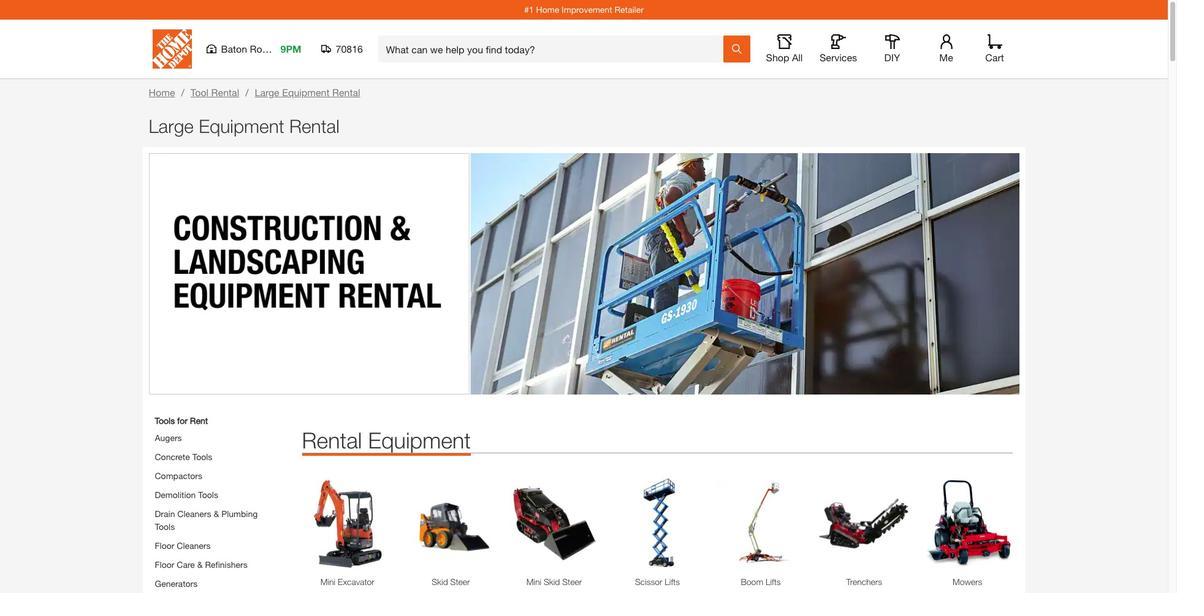 Task type: locate. For each thing, give the bounding box(es) containing it.
2 steer from the left
[[563, 577, 582, 588]]

scissor
[[636, 577, 663, 588]]

trenchers link
[[819, 576, 910, 589]]

0 vertical spatial home
[[536, 4, 560, 15]]

baton
[[221, 43, 247, 55]]

skid down mini skid steer image
[[544, 577, 560, 588]]

& left plumbing
[[214, 509, 219, 520]]

home left tool
[[149, 86, 175, 98]]

& inside the drain cleaners & plumbing tools
[[214, 509, 219, 520]]

scissor lifts image
[[612, 479, 703, 570]]

equipment for the indoor tools you need to get the job done - rent now image
[[199, 115, 284, 137]]

1 vertical spatial cleaners
[[177, 541, 211, 552]]

lifts right scissor
[[665, 577, 680, 588]]

diy button
[[873, 34, 913, 64]]

0 horizontal spatial mini
[[321, 577, 336, 588]]

drain cleaners & plumbing tools
[[155, 509, 258, 533]]

large equipment rental down tool rental in the top of the page
[[149, 115, 340, 137]]

#1 home improvement retailer
[[525, 4, 644, 15]]

large down the rouge
[[255, 86, 280, 98]]

What can we help you find today? search field
[[386, 36, 723, 62]]

2 skid from the left
[[544, 577, 560, 588]]

demolition tools link
[[155, 490, 218, 501]]

steer down skid steer image at the left bottom
[[451, 577, 470, 588]]

cart link
[[982, 34, 1009, 64]]

tools up the drain cleaners & plumbing tools
[[198, 490, 218, 501]]

lifts right boom
[[766, 577, 781, 588]]

skid
[[432, 577, 448, 588], [544, 577, 560, 588]]

me button
[[927, 34, 966, 64]]

lifts
[[665, 577, 680, 588], [766, 577, 781, 588]]

tools
[[155, 416, 175, 427], [192, 452, 212, 463], [198, 490, 218, 501], [155, 522, 175, 533]]

1 lifts from the left
[[665, 577, 680, 588]]

1 horizontal spatial steer
[[563, 577, 582, 588]]

0 vertical spatial floor
[[155, 541, 174, 552]]

& right care
[[197, 560, 203, 571]]

services button
[[819, 34, 859, 64]]

0 horizontal spatial &
[[197, 560, 203, 571]]

home link
[[149, 86, 175, 98]]

home
[[536, 4, 560, 15], [149, 86, 175, 98]]

mini
[[321, 577, 336, 588], [527, 577, 542, 588]]

shop
[[767, 52, 790, 63]]

0 vertical spatial &
[[214, 509, 219, 520]]

0 vertical spatial cleaners
[[177, 509, 211, 520]]

& for refinishers
[[197, 560, 203, 571]]

cleaners for drain
[[177, 509, 211, 520]]

skid steer link
[[406, 576, 497, 589]]

generators
[[155, 579, 198, 590]]

1 horizontal spatial &
[[214, 509, 219, 520]]

retailer
[[615, 4, 644, 15]]

tools down drain
[[155, 522, 175, 533]]

large
[[255, 86, 280, 98], [149, 115, 194, 137]]

mini for mini excavator
[[321, 577, 336, 588]]

improvement
[[562, 4, 613, 15]]

cleaners
[[177, 509, 211, 520], [177, 541, 211, 552]]

1 steer from the left
[[451, 577, 470, 588]]

plumbing
[[222, 509, 258, 520]]

9pm
[[281, 43, 302, 55]]

generators link
[[155, 579, 198, 590]]

1 horizontal spatial large
[[255, 86, 280, 98]]

2 floor from the top
[[155, 560, 174, 571]]

floor care & refinishers link
[[155, 560, 248, 571]]

1 horizontal spatial mini
[[527, 577, 542, 588]]

tool
[[191, 86, 209, 98]]

1 vertical spatial &
[[197, 560, 203, 571]]

1 horizontal spatial lifts
[[766, 577, 781, 588]]

cleaners for floor
[[177, 541, 211, 552]]

trenchers
[[847, 577, 883, 588]]

cart
[[986, 52, 1005, 63]]

trenchers image
[[819, 479, 910, 570]]

refinishers
[[205, 560, 248, 571]]

cleaners inside the drain cleaners & plumbing tools
[[177, 509, 211, 520]]

2 mini from the left
[[527, 577, 542, 588]]

rental equipment
[[302, 428, 471, 454]]

0 vertical spatial large
[[255, 86, 280, 98]]

1 mini from the left
[[321, 577, 336, 588]]

floor down drain
[[155, 541, 174, 552]]

0 horizontal spatial steer
[[451, 577, 470, 588]]

2 lifts from the left
[[766, 577, 781, 588]]

1 vertical spatial equipment
[[199, 115, 284, 137]]

1 floor from the top
[[155, 541, 174, 552]]

floor left care
[[155, 560, 174, 571]]

equipment for mini excavator image
[[368, 428, 471, 454]]

cleaners up floor care & refinishers link
[[177, 541, 211, 552]]

mowers link
[[923, 576, 1014, 589]]

0 vertical spatial large equipment rental
[[255, 86, 360, 98]]

0 horizontal spatial lifts
[[665, 577, 680, 588]]

tools up augers link
[[155, 416, 175, 427]]

large down home 'link'
[[149, 115, 194, 137]]

floor for floor care & refinishers
[[155, 560, 174, 571]]

home right #1
[[536, 4, 560, 15]]

1 horizontal spatial skid
[[544, 577, 560, 588]]

&
[[214, 509, 219, 520], [197, 560, 203, 571]]

large equipment rental down 9pm
[[255, 86, 360, 98]]

compactors link
[[155, 471, 202, 482]]

cleaners down demolition tools
[[177, 509, 211, 520]]

lifts for scissor lifts
[[665, 577, 680, 588]]

2 vertical spatial equipment
[[368, 428, 471, 454]]

1 vertical spatial floor
[[155, 560, 174, 571]]

excavator
[[338, 577, 375, 588]]

for
[[177, 416, 188, 427]]

mini skid steer image
[[509, 479, 600, 570]]

70816 button
[[321, 43, 363, 55]]

compactors
[[155, 471, 202, 482]]

rental
[[211, 86, 239, 98], [332, 86, 360, 98], [290, 115, 340, 137], [302, 428, 362, 454]]

1 vertical spatial large
[[149, 115, 194, 137]]

drain cleaners & plumbing tools link
[[155, 509, 258, 533]]

equipment
[[282, 86, 330, 98], [199, 115, 284, 137], [368, 428, 471, 454]]

0 horizontal spatial skid
[[432, 577, 448, 588]]

tool rental
[[191, 86, 239, 98]]

steer down mini skid steer image
[[563, 577, 582, 588]]

skid down skid steer image at the left bottom
[[432, 577, 448, 588]]

rouge
[[250, 43, 279, 55]]

floor
[[155, 541, 174, 552], [155, 560, 174, 571]]

tools inside the drain cleaners & plumbing tools
[[155, 522, 175, 533]]

1 vertical spatial home
[[149, 86, 175, 98]]

concrete
[[155, 452, 190, 463]]

steer
[[451, 577, 470, 588], [563, 577, 582, 588]]

70816
[[336, 43, 363, 55]]

the indoor tools you need to get the job done - rent now image
[[149, 153, 1020, 395]]

demolition tools
[[155, 490, 218, 501]]

large equipment rental
[[255, 86, 360, 98], [149, 115, 340, 137]]



Task type: describe. For each thing, give the bounding box(es) containing it.
services
[[820, 52, 858, 63]]

large equipment rental link
[[255, 86, 360, 98]]

skid steer
[[432, 577, 470, 588]]

tool rental link
[[191, 86, 239, 98]]

me
[[940, 52, 954, 63]]

mini excavator image
[[302, 479, 393, 570]]

demolition
[[155, 490, 196, 501]]

floor for floor cleaners
[[155, 541, 174, 552]]

all
[[793, 52, 803, 63]]

boom lifts link
[[716, 576, 807, 589]]

0 horizontal spatial home
[[149, 86, 175, 98]]

steer inside skid steer link
[[451, 577, 470, 588]]

steer inside 'mini skid steer' link
[[563, 577, 582, 588]]

mini excavator link
[[302, 576, 393, 589]]

mowers image
[[923, 479, 1014, 570]]

concrete tools link
[[155, 452, 212, 463]]

mowers
[[953, 577, 983, 588]]

floor cleaners link
[[155, 541, 211, 552]]

1 vertical spatial large equipment rental
[[149, 115, 340, 137]]

diy
[[885, 52, 901, 63]]

skid steer image
[[406, 479, 497, 570]]

floor cleaners
[[155, 541, 211, 552]]

concrete tools
[[155, 452, 212, 463]]

lifts for boom lifts
[[766, 577, 781, 588]]

1 horizontal spatial home
[[536, 4, 560, 15]]

boom lifts image
[[716, 479, 807, 570]]

boom lifts
[[741, 577, 781, 588]]

0 vertical spatial equipment
[[282, 86, 330, 98]]

& for plumbing
[[214, 509, 219, 520]]

drain
[[155, 509, 175, 520]]

mini excavator
[[321, 577, 375, 588]]

#1
[[525, 4, 534, 15]]

floor care & refinishers
[[155, 560, 248, 571]]

boom
[[741, 577, 764, 588]]

the home depot logo image
[[152, 29, 192, 69]]

tools right concrete
[[192, 452, 212, 463]]

scissor lifts
[[636, 577, 680, 588]]

rent
[[190, 416, 208, 427]]

1 skid from the left
[[432, 577, 448, 588]]

0 horizontal spatial large
[[149, 115, 194, 137]]

mini skid steer
[[527, 577, 582, 588]]

augers link
[[155, 433, 182, 444]]

augers
[[155, 433, 182, 444]]

shop all
[[767, 52, 803, 63]]

tools for rent
[[155, 416, 208, 427]]

shop all button
[[765, 34, 805, 64]]

mini skid steer link
[[509, 576, 600, 589]]

care
[[177, 560, 195, 571]]

baton rouge 9pm
[[221, 43, 302, 55]]

scissor lifts link
[[612, 576, 703, 589]]

mini for mini skid steer
[[527, 577, 542, 588]]



Task type: vqa. For each thing, say whether or not it's contained in the screenshot.
Hvac Maintenance link
no



